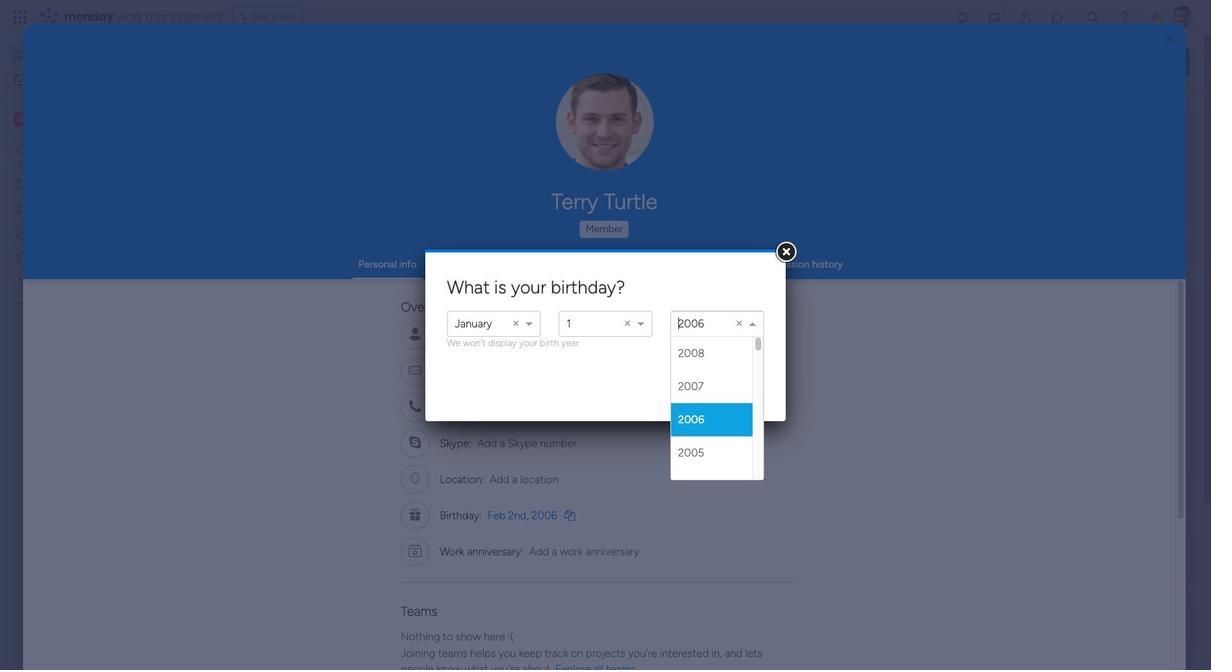 Task type: vqa. For each thing, say whether or not it's contained in the screenshot.
bottommost circle o icon
no



Task type: locate. For each thing, give the bounding box(es) containing it.
notifications image
[[956, 10, 970, 25]]

copied! image
[[536, 329, 547, 340], [565, 510, 576, 520]]

invite members image
[[1019, 10, 1034, 25]]

option
[[0, 171, 184, 173], [455, 317, 492, 330], [567, 317, 571, 330], [679, 317, 704, 330]]

1 horizontal spatial copied! image
[[565, 510, 576, 520]]

0 vertical spatial add to favorites image
[[899, 264, 914, 278]]

1 workspace image from the left
[[14, 112, 28, 128]]

1 horizontal spatial add to favorites image
[[899, 264, 914, 278]]

terry turtle image
[[1171, 6, 1194, 29]]

None field
[[679, 312, 682, 338]]

0 horizontal spatial copied! image
[[536, 329, 547, 340]]

workspace image
[[14, 112, 28, 128], [16, 112, 26, 128]]

0 horizontal spatial list box
[[0, 168, 184, 513]]

2 image
[[998, 1, 1011, 17]]

component image
[[241, 286, 254, 299], [477, 286, 490, 299]]

1 vertical spatial add to favorites image
[[428, 440, 442, 455]]

0 vertical spatial copied! image
[[536, 329, 547, 340]]

update feed image
[[987, 10, 1002, 25]]

2006 option
[[671, 403, 753, 436]]

add to favorites image
[[899, 264, 914, 278], [428, 440, 442, 455]]

list box
[[0, 168, 184, 513], [671, 337, 764, 503]]

0 horizontal spatial component image
[[241, 286, 254, 299]]

1 horizontal spatial component image
[[477, 286, 490, 299]]

1 component image from the left
[[241, 286, 254, 299]]

0 horizontal spatial add to favorites image
[[428, 440, 442, 455]]

search everything image
[[1086, 10, 1101, 25]]

select product image
[[13, 10, 27, 25]]

monday marketplace image
[[1051, 10, 1065, 25]]

templates image image
[[987, 290, 1177, 390]]

public dashboard image
[[15, 226, 29, 239]]

public board image
[[15, 177, 29, 190], [15, 201, 29, 215], [15, 250, 29, 264], [241, 263, 257, 279], [477, 263, 493, 279]]



Task type: describe. For each thing, give the bounding box(es) containing it.
dapulse x slim image
[[1168, 105, 1186, 122]]

2 component image from the left
[[477, 286, 490, 299]]

1 horizontal spatial list box
[[671, 337, 764, 503]]

2005 option
[[671, 436, 753, 470]]

help image
[[1118, 10, 1132, 25]]

quick search results list box
[[223, 135, 939, 503]]

2008 option
[[671, 337, 753, 370]]

1 vertical spatial copied! image
[[565, 510, 576, 520]]

help center element
[[974, 595, 1190, 653]]

close image
[[1166, 34, 1175, 44]]

getting started element
[[974, 526, 1190, 583]]

2007 option
[[671, 370, 753, 403]]

2004 option
[[671, 470, 753, 503]]

see plans image
[[239, 9, 252, 25]]

2 workspace image from the left
[[16, 112, 26, 128]]



